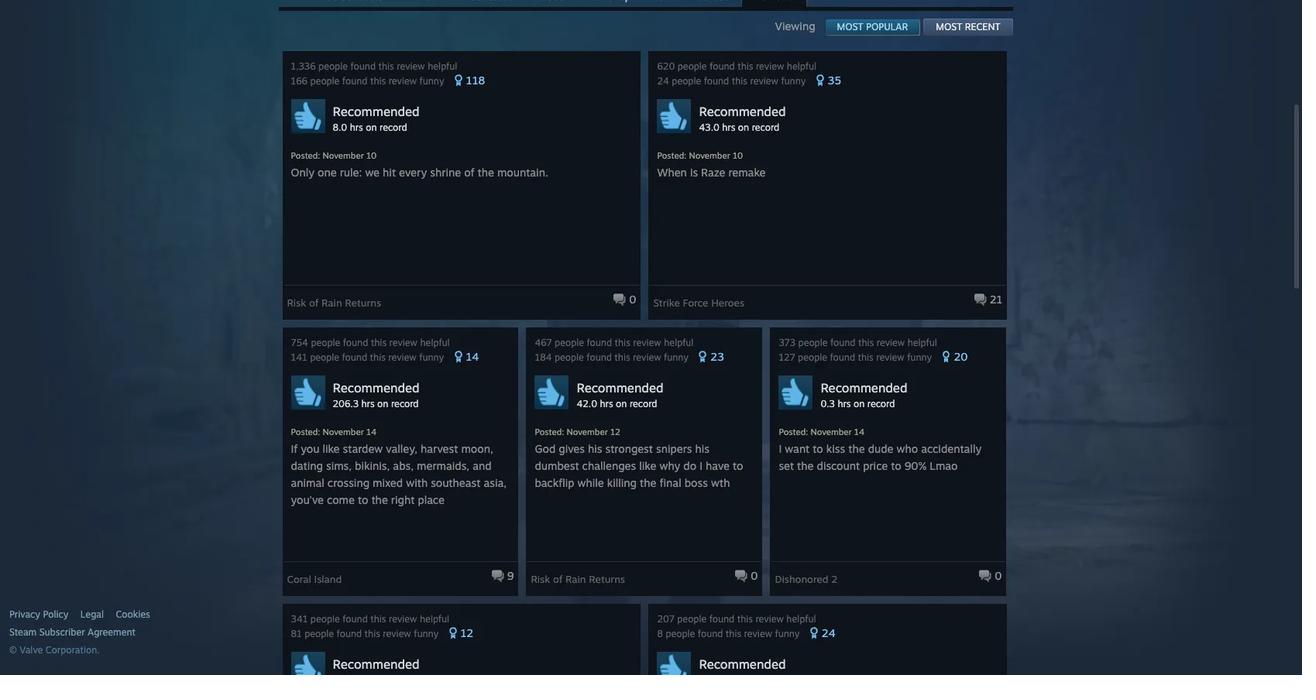 Task type: describe. For each thing, give the bounding box(es) containing it.
with
[[406, 477, 428, 490]]

if
[[291, 443, 298, 456]]

42.0
[[577, 398, 598, 410]]

35
[[828, 74, 842, 87]]

recommended 43.0 hrs on record
[[699, 104, 786, 133]]

620 people found this review helpful 24 people found this review funny
[[658, 60, 817, 87]]

force
[[683, 297, 709, 309]]

people right '141'
[[310, 352, 339, 363]]

10 for remake
[[733, 150, 743, 161]]

people right 166 on the left top
[[310, 75, 340, 87]]

on for we
[[366, 122, 377, 133]]

returns for strongest
[[589, 573, 625, 586]]

recommended for we
[[333, 104, 420, 119]]

november for like
[[323, 427, 364, 438]]

helpful for 35
[[787, 60, 817, 72]]

people right "341"
[[311, 614, 340, 625]]

backflip
[[535, 477, 575, 490]]

754 people found this review helpful 141 people found this review funny
[[291, 337, 450, 363]]

1 his from the left
[[588, 443, 603, 456]]

rain for god gives his strongest snipers his dumbest challenges like why do i have to backflip while killing the final boss wth
[[566, 573, 586, 586]]

subscriber
[[39, 627, 85, 639]]

23
[[711, 350, 724, 363]]

place
[[418, 494, 445, 507]]

crossing
[[328, 477, 370, 490]]

9
[[507, 570, 514, 583]]

record for kiss
[[868, 398, 895, 410]]

467 people found this review helpful 184 people found this review funny
[[535, 337, 694, 363]]

rain for only one rule: we hit every shrine of the mountain.
[[322, 297, 342, 309]]

risk of rain returns link for god gives his strongest snipers his dumbest challenges like why do i have to backflip while killing the final boss wth
[[531, 568, 625, 586]]

funny for 14
[[419, 352, 444, 363]]

funny for 24
[[775, 629, 800, 640]]

strongest
[[606, 443, 653, 456]]

on for strongest
[[616, 398, 627, 410]]

mountain.
[[497, 166, 549, 179]]

heroes
[[712, 297, 745, 309]]

mixed
[[373, 477, 403, 490]]

like inside 'posted: november 14 if you like stardew valley, harvest moon, dating sims, bikinis, abs, mermaids, and animal crossing mixed with southeast asia, you've come to the right place'
[[323, 443, 340, 456]]

sims,
[[326, 460, 352, 473]]

8.0
[[333, 122, 347, 133]]

november for rule:
[[323, 150, 364, 161]]

recommended for strongest
[[577, 381, 664, 396]]

of for dumbest
[[553, 573, 563, 586]]

who
[[897, 443, 919, 456]]

people right 81
[[305, 629, 334, 640]]

november for his
[[567, 427, 608, 438]]

southeast
[[431, 477, 481, 490]]

coral
[[287, 573, 311, 586]]

raze
[[701, 166, 726, 179]]

341
[[291, 614, 308, 625]]

on for remake
[[738, 122, 750, 133]]

rule:
[[340, 166, 362, 179]]

you've
[[291, 494, 324, 507]]

141
[[291, 352, 307, 363]]

118
[[466, 74, 485, 87]]

most popular
[[837, 21, 908, 33]]

returns for we
[[345, 297, 381, 309]]

recommended down 207 people found this review helpful 8 people found this review funny
[[699, 657, 786, 673]]

legal
[[80, 609, 104, 621]]

of inside posted: november 10 only one rule: we hit every shrine of the mountain.
[[464, 166, 475, 179]]

every
[[399, 166, 427, 179]]

god
[[535, 443, 556, 456]]

recommended 206.3 hrs on record
[[333, 381, 420, 410]]

hrs for stardew
[[362, 398, 375, 410]]

people right 1,336
[[319, 60, 348, 72]]

90%
[[905, 460, 927, 473]]

final
[[660, 477, 682, 490]]

of for shrine
[[309, 297, 319, 309]]

only
[[291, 166, 315, 179]]

legal link
[[80, 609, 104, 622]]

privacy policy
[[9, 609, 69, 621]]

the inside posted: november 10 only one rule: we hit every shrine of the mountain.
[[478, 166, 494, 179]]

killing
[[607, 477, 637, 490]]

helpful for 20
[[908, 337, 938, 349]]

strike force heroes link
[[654, 291, 745, 309]]

abs,
[[393, 460, 414, 473]]

most for most popular
[[837, 21, 864, 33]]

cookies steam subscriber agreement © valve corporation.
[[9, 609, 150, 656]]

coral island
[[287, 573, 342, 586]]

to inside posted: november 12 god gives his strongest snipers his dumbest challenges like why do i have to backflip while killing the final boss wth
[[733, 460, 744, 473]]

recommended for kiss
[[821, 381, 908, 396]]

risk of rain returns for only one rule: we hit every shrine of the mountain.
[[287, 297, 381, 309]]

asia,
[[484, 477, 507, 490]]

©
[[9, 645, 17, 656]]

recommended 42.0 hrs on record
[[577, 381, 664, 410]]

policy
[[43, 609, 69, 621]]

strike force heroes
[[654, 297, 745, 309]]

have
[[706, 460, 730, 473]]

people down the 620
[[672, 75, 702, 87]]

people right the 620
[[678, 60, 707, 72]]

and
[[473, 460, 492, 473]]

467
[[535, 337, 552, 349]]

one
[[318, 166, 337, 179]]

recommended 0.3 hrs on record
[[821, 381, 908, 410]]

helpful for 12
[[420, 614, 450, 625]]

dating
[[291, 460, 323, 473]]

most for most recent
[[936, 21, 963, 33]]

the inside posted: november 12 god gives his strongest snipers his dumbest challenges like why do i have to backflip while killing the final boss wth
[[640, 477, 657, 490]]

people right 184
[[555, 352, 584, 363]]

on for stardew
[[378, 398, 389, 410]]

funny for 118
[[420, 75, 444, 87]]

recommended for stardew
[[333, 381, 420, 396]]

cookies link
[[116, 609, 150, 622]]

funny for 12
[[414, 629, 439, 640]]

2 his from the left
[[695, 443, 710, 456]]

to inside 'posted: november 14 if you like stardew valley, harvest moon, dating sims, bikinis, abs, mermaids, and animal crossing mixed with southeast asia, you've come to the right place'
[[358, 494, 368, 507]]

november for raze
[[689, 150, 731, 161]]

lmao
[[930, 460, 958, 473]]

cookies
[[116, 609, 150, 621]]

i inside posted: november 14 i want to kiss the dude who accidentally set the discount price to 90% lmao
[[779, 443, 782, 456]]

184
[[535, 352, 552, 363]]

posted: for when
[[658, 150, 687, 161]]

come
[[327, 494, 355, 507]]

posted: for only
[[291, 150, 320, 161]]

island
[[314, 573, 342, 586]]

privacy policy link
[[9, 609, 69, 622]]

21
[[990, 293, 1003, 306]]

hrs for remake
[[723, 122, 736, 133]]



Task type: vqa. For each thing, say whether or not it's contained in the screenshot.
Dishonored 2
yes



Task type: locate. For each thing, give the bounding box(es) containing it.
on right 0.3
[[854, 398, 865, 410]]

record inside recommended 0.3 hrs on record
[[868, 398, 895, 410]]

people right the 467
[[555, 337, 584, 349]]

on inside recommended 8.0 hrs on record
[[366, 122, 377, 133]]

1 horizontal spatial 14
[[466, 350, 479, 363]]

record for stardew
[[391, 398, 419, 410]]

helpful inside the 373 people found this review helpful 127 people found this review funny
[[908, 337, 938, 349]]

0 horizontal spatial 14
[[367, 427, 377, 438]]

24 down the 620
[[658, 75, 669, 87]]

dishonored 2 link
[[775, 568, 838, 586]]

14 up price
[[855, 427, 865, 438]]

people right '207'
[[678, 614, 707, 625]]

funny inside 1,336 people found this review helpful 166 people found this review funny
[[420, 75, 444, 87]]

0 horizontal spatial i
[[700, 460, 703, 473]]

1 most from the left
[[837, 21, 864, 33]]

most recent
[[936, 21, 1001, 33]]

recommended up 43.0
[[699, 104, 786, 119]]

10 inside posted: november 10 when is raze remake
[[733, 150, 743, 161]]

record inside recommended 8.0 hrs on record
[[380, 122, 407, 133]]

moon,
[[461, 443, 494, 456]]

risk for only one rule: we hit every shrine of the mountain.
[[287, 297, 306, 309]]

0 vertical spatial risk of rain returns
[[287, 297, 381, 309]]

the down mixed
[[372, 494, 388, 507]]

0 vertical spatial returns
[[345, 297, 381, 309]]

1 vertical spatial 12
[[461, 627, 474, 640]]

1 vertical spatial of
[[309, 297, 319, 309]]

1 vertical spatial i
[[700, 460, 703, 473]]

1 horizontal spatial his
[[695, 443, 710, 456]]

on inside recommended 0.3 hrs on record
[[854, 398, 865, 410]]

want
[[785, 443, 810, 456]]

snipers
[[656, 443, 692, 456]]

like left the why
[[640, 460, 657, 473]]

why
[[660, 460, 681, 473]]

2 10 from the left
[[733, 150, 743, 161]]

14 for if you like stardew valley, harvest moon, dating sims, bikinis, abs, mermaids, and animal crossing mixed with southeast asia, you've come to the right place
[[367, 427, 377, 438]]

record inside 'recommended 206.3 hrs on record'
[[391, 398, 419, 410]]

0 horizontal spatial of
[[309, 297, 319, 309]]

0 horizontal spatial risk
[[287, 297, 306, 309]]

record up strongest
[[630, 398, 658, 410]]

most inside most popular link
[[837, 21, 864, 33]]

on
[[366, 122, 377, 133], [738, 122, 750, 133], [378, 398, 389, 410], [616, 398, 627, 410], [854, 398, 865, 410]]

risk of rain returns link up the 754
[[287, 291, 381, 309]]

hrs for kiss
[[838, 398, 851, 410]]

funny for 20
[[908, 352, 932, 363]]

to left the 90%
[[891, 460, 902, 473]]

helpful inside 620 people found this review helpful 24 people found this review funny
[[787, 60, 817, 72]]

posted: inside posted: november 12 god gives his strongest snipers his dumbest challenges like why do i have to backflip while killing the final boss wth
[[535, 427, 564, 438]]

risk of rain returns link right 9
[[531, 568, 625, 586]]

206.3
[[333, 398, 359, 410]]

on inside 'recommended 206.3 hrs on record'
[[378, 398, 389, 410]]

people
[[319, 60, 348, 72], [678, 60, 707, 72], [310, 75, 340, 87], [672, 75, 702, 87], [311, 337, 340, 349], [555, 337, 584, 349], [799, 337, 828, 349], [310, 352, 339, 363], [555, 352, 584, 363], [798, 352, 828, 363], [311, 614, 340, 625], [678, 614, 707, 625], [305, 629, 334, 640], [666, 629, 695, 640]]

popular
[[867, 21, 908, 33]]

14
[[466, 350, 479, 363], [367, 427, 377, 438], [855, 427, 865, 438]]

the left mountain.
[[478, 166, 494, 179]]

helpful
[[428, 60, 458, 72], [787, 60, 817, 72], [420, 337, 450, 349], [664, 337, 694, 349], [908, 337, 938, 349], [420, 614, 450, 625], [787, 614, 816, 625]]

1 horizontal spatial risk of rain returns link
[[531, 568, 625, 586]]

helpful for 14
[[420, 337, 450, 349]]

risk of rain returns for god gives his strongest snipers his dumbest challenges like why do i have to backflip while killing the final boss wth
[[531, 573, 625, 586]]

14 inside 'posted: november 14 if you like stardew valley, harvest moon, dating sims, bikinis, abs, mermaids, and animal crossing mixed with southeast asia, you've come to the right place'
[[367, 427, 377, 438]]

0 horizontal spatial risk of rain returns
[[287, 297, 381, 309]]

14 inside posted: november 14 i want to kiss the dude who accidentally set the discount price to 90% lmao
[[855, 427, 865, 438]]

0 vertical spatial 12
[[611, 427, 621, 438]]

accidentally
[[922, 443, 982, 456]]

0 vertical spatial like
[[323, 443, 340, 456]]

0 horizontal spatial rain
[[322, 297, 342, 309]]

funny inside the 373 people found this review helpful 127 people found this review funny
[[908, 352, 932, 363]]

stardew
[[343, 443, 383, 456]]

2 horizontal spatial 14
[[855, 427, 865, 438]]

on inside recommended 43.0 hrs on record
[[738, 122, 750, 133]]

24 down 2
[[822, 627, 836, 640]]

most inside most recent link
[[936, 21, 963, 33]]

harvest
[[421, 443, 458, 456]]

0 horizontal spatial 24
[[658, 75, 669, 87]]

0 horizontal spatial risk of rain returns link
[[287, 291, 381, 309]]

steam subscriber agreement link
[[9, 627, 275, 639]]

set
[[779, 460, 794, 473]]

recommended down 1,336 people found this review helpful 166 people found this review funny
[[333, 104, 420, 119]]

funny for 35
[[781, 75, 806, 87]]

166
[[291, 75, 308, 87]]

recent
[[965, 21, 1001, 33]]

risk right 9
[[531, 573, 550, 586]]

helpful for 23
[[664, 337, 694, 349]]

helpful inside 207 people found this review helpful 8 people found this review funny
[[787, 614, 816, 625]]

his up do
[[695, 443, 710, 456]]

posted: inside posted: november 14 i want to kiss the dude who accidentally set the discount price to 90% lmao
[[779, 427, 809, 438]]

i
[[779, 443, 782, 456], [700, 460, 703, 473]]

right
[[391, 494, 415, 507]]

record inside recommended 42.0 hrs on record
[[630, 398, 658, 410]]

people right 127 in the right bottom of the page
[[798, 352, 828, 363]]

posted: up you
[[291, 427, 320, 438]]

november inside 'posted: november 14 if you like stardew valley, harvest moon, dating sims, bikinis, abs, mermaids, and animal crossing mixed with southeast asia, you've come to the right place'
[[323, 427, 364, 438]]

hrs right 0.3
[[838, 398, 851, 410]]

recommended up 42.0
[[577, 381, 664, 396]]

helpful inside 754 people found this review helpful 141 people found this review funny
[[420, 337, 450, 349]]

14 for i want to kiss the dude who accidentally set the discount price to 90% lmao
[[855, 427, 865, 438]]

helpful inside 341 people found this review helpful 81 people found this review funny
[[420, 614, 450, 625]]

1 vertical spatial 24
[[822, 627, 836, 640]]

1 horizontal spatial 24
[[822, 627, 836, 640]]

most left popular
[[837, 21, 864, 33]]

1 vertical spatial like
[[640, 460, 657, 473]]

10 up the we
[[367, 150, 377, 161]]

2 horizontal spatial 0
[[995, 570, 1002, 583]]

record
[[380, 122, 407, 133], [752, 122, 780, 133], [391, 398, 419, 410], [630, 398, 658, 410], [868, 398, 895, 410]]

helpful inside 467 people found this review helpful 184 people found this review funny
[[664, 337, 694, 349]]

0 horizontal spatial returns
[[345, 297, 381, 309]]

10 up remake
[[733, 150, 743, 161]]

record for strongest
[[630, 398, 658, 410]]

posted: up when
[[658, 150, 687, 161]]

risk of rain returns right 9
[[531, 573, 625, 586]]

dishonored
[[775, 573, 829, 586]]

373
[[779, 337, 796, 349]]

hrs
[[350, 122, 363, 133], [723, 122, 736, 133], [362, 398, 375, 410], [600, 398, 614, 410], [838, 398, 851, 410]]

record up valley,
[[391, 398, 419, 410]]

0.3
[[821, 398, 835, 410]]

most recent link
[[924, 19, 1013, 36]]

posted: november 12 god gives his strongest snipers his dumbest challenges like why do i have to backflip while killing the final boss wth
[[535, 427, 744, 490]]

posted: for i
[[779, 427, 809, 438]]

funny inside 754 people found this review helpful 141 people found this review funny
[[419, 352, 444, 363]]

0 horizontal spatial his
[[588, 443, 603, 456]]

november up gives at the bottom left
[[567, 427, 608, 438]]

on for kiss
[[854, 398, 865, 410]]

hrs right 42.0
[[600, 398, 614, 410]]

november up stardew
[[323, 427, 364, 438]]

steam
[[9, 627, 37, 639]]

recommended for remake
[[699, 104, 786, 119]]

1 horizontal spatial rain
[[566, 573, 586, 586]]

boss
[[685, 477, 708, 490]]

posted: inside posted: november 10 only one rule: we hit every shrine of the mountain.
[[291, 150, 320, 161]]

posted: for god
[[535, 427, 564, 438]]

is
[[690, 166, 698, 179]]

his up challenges in the bottom left of the page
[[588, 443, 603, 456]]

shrine
[[430, 166, 461, 179]]

hit
[[383, 166, 396, 179]]

agreement
[[88, 627, 136, 639]]

strike
[[654, 297, 680, 309]]

1 horizontal spatial 12
[[611, 427, 621, 438]]

recommended up the 206.3
[[333, 381, 420, 396]]

2 most from the left
[[936, 21, 963, 33]]

1 vertical spatial rain
[[566, 573, 586, 586]]

people right the 754
[[311, 337, 340, 349]]

november inside posted: november 10 when is raze remake
[[689, 150, 731, 161]]

hrs inside recommended 42.0 hrs on record
[[600, 398, 614, 410]]

0 vertical spatial risk of rain returns link
[[287, 291, 381, 309]]

1 horizontal spatial of
[[464, 166, 475, 179]]

1 vertical spatial risk of rain returns
[[531, 573, 625, 586]]

24
[[658, 75, 669, 87], [822, 627, 836, 640]]

on right 42.0
[[616, 398, 627, 410]]

posted: up god
[[535, 427, 564, 438]]

rain
[[322, 297, 342, 309], [566, 573, 586, 586]]

discount
[[817, 460, 860, 473]]

the down want
[[798, 460, 814, 473]]

0 horizontal spatial like
[[323, 443, 340, 456]]

kiss
[[827, 443, 846, 456]]

to right the come
[[358, 494, 368, 507]]

14 left 184
[[466, 350, 479, 363]]

rain up 754 people found this review helpful 141 people found this review funny on the left of page
[[322, 297, 342, 309]]

dumbest
[[535, 460, 579, 473]]

to left kiss
[[813, 443, 824, 456]]

14 up stardew
[[367, 427, 377, 438]]

valve
[[20, 645, 43, 656]]

hrs right 43.0
[[723, 122, 736, 133]]

funny for 23
[[664, 352, 689, 363]]

1 vertical spatial risk of rain returns link
[[531, 568, 625, 586]]

on right 8.0
[[366, 122, 377, 133]]

1 vertical spatial risk
[[531, 573, 550, 586]]

2 vertical spatial of
[[553, 573, 563, 586]]

when
[[658, 166, 687, 179]]

record up remake
[[752, 122, 780, 133]]

risk of rain returns link for only one rule: we hit every shrine of the mountain.
[[287, 291, 381, 309]]

1 horizontal spatial like
[[640, 460, 657, 473]]

posted: inside 'posted: november 14 if you like stardew valley, harvest moon, dating sims, bikinis, abs, mermaids, and animal crossing mixed with southeast asia, you've come to the right place'
[[291, 427, 320, 438]]

0 for only one rule: we hit every shrine of the mountain.
[[630, 293, 637, 306]]

1 10 from the left
[[367, 150, 377, 161]]

november up kiss
[[811, 427, 852, 438]]

0 vertical spatial rain
[[322, 297, 342, 309]]

12
[[611, 427, 621, 438], [461, 627, 474, 640]]

posted: november 14 if you like stardew valley, harvest moon, dating sims, bikinis, abs, mermaids, and animal crossing mixed with southeast asia, you've come to the right place
[[291, 427, 507, 507]]

viewing
[[775, 19, 825, 33]]

620
[[658, 60, 675, 72]]

valley,
[[386, 443, 418, 456]]

1 horizontal spatial 10
[[733, 150, 743, 161]]

recommended
[[333, 104, 420, 119], [699, 104, 786, 119], [333, 381, 420, 396], [577, 381, 664, 396], [821, 381, 908, 396], [333, 657, 420, 673], [699, 657, 786, 673]]

helpful for 24
[[787, 614, 816, 625]]

risk up the 754
[[287, 297, 306, 309]]

of right shrine
[[464, 166, 475, 179]]

challenges
[[582, 460, 636, 473]]

funny inside 341 people found this review helpful 81 people found this review funny
[[414, 629, 439, 640]]

754
[[291, 337, 308, 349]]

0 vertical spatial of
[[464, 166, 475, 179]]

0 vertical spatial 24
[[658, 75, 669, 87]]

0 horizontal spatial 0
[[630, 293, 637, 306]]

the left final
[[640, 477, 657, 490]]

november up the raze
[[689, 150, 731, 161]]

on right the 206.3
[[378, 398, 389, 410]]

record for we
[[380, 122, 407, 133]]

1 horizontal spatial most
[[936, 21, 963, 33]]

november for to
[[811, 427, 852, 438]]

1 horizontal spatial risk of rain returns
[[531, 573, 625, 586]]

1 horizontal spatial i
[[779, 443, 782, 456]]

10 inside posted: november 10 only one rule: we hit every shrine of the mountain.
[[367, 150, 377, 161]]

november up rule:
[[323, 150, 364, 161]]

you
[[301, 443, 320, 456]]

posted: november 14 i want to kiss the dude who accidentally set the discount price to 90% lmao
[[779, 427, 982, 473]]

i left want
[[779, 443, 782, 456]]

posted: for if
[[291, 427, 320, 438]]

record up the hit
[[380, 122, 407, 133]]

posted: inside posted: november 10 when is raze remake
[[658, 150, 687, 161]]

207 people found this review helpful 8 people found this review funny
[[658, 614, 816, 640]]

do
[[684, 460, 697, 473]]

november inside posted: november 12 god gives his strongest snipers his dumbest challenges like why do i have to backflip while killing the final boss wth
[[567, 427, 608, 438]]

people right 8 in the right of the page
[[666, 629, 695, 640]]

0 horizontal spatial most
[[837, 21, 864, 33]]

funny inside 467 people found this review helpful 184 people found this review funny
[[664, 352, 689, 363]]

posted: up want
[[779, 427, 809, 438]]

like up sims,
[[323, 443, 340, 456]]

record up dude
[[868, 398, 895, 410]]

record inside recommended 43.0 hrs on record
[[752, 122, 780, 133]]

posted: november 10 when is raze remake
[[658, 150, 766, 179]]

2 horizontal spatial of
[[553, 573, 563, 586]]

24 inside 620 people found this review helpful 24 people found this review funny
[[658, 75, 669, 87]]

0 vertical spatial i
[[779, 443, 782, 456]]

1 vertical spatial returns
[[589, 573, 625, 586]]

like inside posted: november 12 god gives his strongest snipers his dumbest challenges like why do i have to backflip while killing the final boss wth
[[640, 460, 657, 473]]

0
[[630, 293, 637, 306], [751, 570, 758, 583], [995, 570, 1002, 583]]

i inside posted: november 12 god gives his strongest snipers his dumbest challenges like why do i have to backflip while killing the final boss wth
[[700, 460, 703, 473]]

people right 373
[[799, 337, 828, 349]]

recommended down the 373 people found this review helpful 127 people found this review funny
[[821, 381, 908, 396]]

gives
[[559, 443, 585, 456]]

funny inside 620 people found this review helpful 24 people found this review funny
[[781, 75, 806, 87]]

dishonored 2
[[775, 573, 838, 586]]

like
[[323, 443, 340, 456], [640, 460, 657, 473]]

43.0
[[699, 122, 720, 133]]

most left recent
[[936, 21, 963, 33]]

i right do
[[700, 460, 703, 473]]

1 horizontal spatial risk
[[531, 573, 550, 586]]

mermaids,
[[417, 460, 470, 473]]

1 horizontal spatial returns
[[589, 573, 625, 586]]

the right kiss
[[849, 443, 865, 456]]

hrs inside recommended 43.0 hrs on record
[[723, 122, 736, 133]]

helpful for 118
[[428, 60, 458, 72]]

helpful inside 1,336 people found this review helpful 166 people found this review funny
[[428, 60, 458, 72]]

of right 9
[[553, 573, 563, 586]]

8
[[658, 629, 663, 640]]

risk for god gives his strongest snipers his dumbest challenges like why do i have to backflip while killing the final boss wth
[[531, 573, 550, 586]]

risk of rain returns up the 754
[[287, 297, 381, 309]]

rain right 9
[[566, 573, 586, 586]]

12 inside posted: november 12 god gives his strongest snipers his dumbest challenges like why do i have to backflip while killing the final boss wth
[[611, 427, 621, 438]]

hrs inside recommended 0.3 hrs on record
[[838, 398, 851, 410]]

on inside recommended 42.0 hrs on record
[[616, 398, 627, 410]]

hrs for strongest
[[600, 398, 614, 410]]

hrs for we
[[350, 122, 363, 133]]

corporation.
[[46, 645, 100, 656]]

funny inside 207 people found this review helpful 8 people found this review funny
[[775, 629, 800, 640]]

0 for i want to kiss the dude who accidentally set the discount price to 90% lmao
[[995, 570, 1002, 583]]

0 for god gives his strongest snipers his dumbest challenges like why do i have to backflip while killing the final boss wth
[[751, 570, 758, 583]]

0 horizontal spatial 12
[[461, 627, 474, 640]]

20
[[954, 350, 968, 363]]

373 people found this review helpful 127 people found this review funny
[[779, 337, 938, 363]]

1,336
[[291, 60, 316, 72]]

to right the have
[[733, 460, 744, 473]]

hrs right the 206.3
[[362, 398, 375, 410]]

of up 754 people found this review helpful 141 people found this review funny on the left of page
[[309, 297, 319, 309]]

record for remake
[[752, 122, 780, 133]]

hrs inside recommended 8.0 hrs on record
[[350, 122, 363, 133]]

posted: up the only
[[291, 150, 320, 161]]

november inside posted: november 10 only one rule: we hit every shrine of the mountain.
[[323, 150, 364, 161]]

the inside 'posted: november 14 if you like stardew valley, harvest moon, dating sims, bikinis, abs, mermaids, and animal crossing mixed with southeast asia, you've come to the right place'
[[372, 494, 388, 507]]

341 people found this review helpful 81 people found this review funny
[[291, 614, 450, 640]]

review
[[397, 60, 425, 72], [756, 60, 785, 72], [389, 75, 417, 87], [751, 75, 779, 87], [389, 337, 418, 349], [633, 337, 662, 349], [877, 337, 905, 349], [389, 352, 417, 363], [633, 352, 662, 363], [877, 352, 905, 363], [389, 614, 417, 625], [756, 614, 784, 625], [383, 629, 411, 640], [744, 629, 773, 640]]

2
[[832, 573, 838, 586]]

november inside posted: november 14 i want to kiss the dude who accidentally set the discount price to 90% lmao
[[811, 427, 852, 438]]

0 horizontal spatial 10
[[367, 150, 377, 161]]

81
[[291, 629, 302, 640]]

1 horizontal spatial 0
[[751, 570, 758, 583]]

price
[[863, 460, 888, 473]]

hrs inside 'recommended 206.3 hrs on record'
[[362, 398, 375, 410]]

recommended down 341 people found this review helpful 81 people found this review funny
[[333, 657, 420, 673]]

his
[[588, 443, 603, 456], [695, 443, 710, 456]]

10 for we
[[367, 150, 377, 161]]

on right 43.0
[[738, 122, 750, 133]]

0 vertical spatial risk
[[287, 297, 306, 309]]

hrs right 8.0
[[350, 122, 363, 133]]



